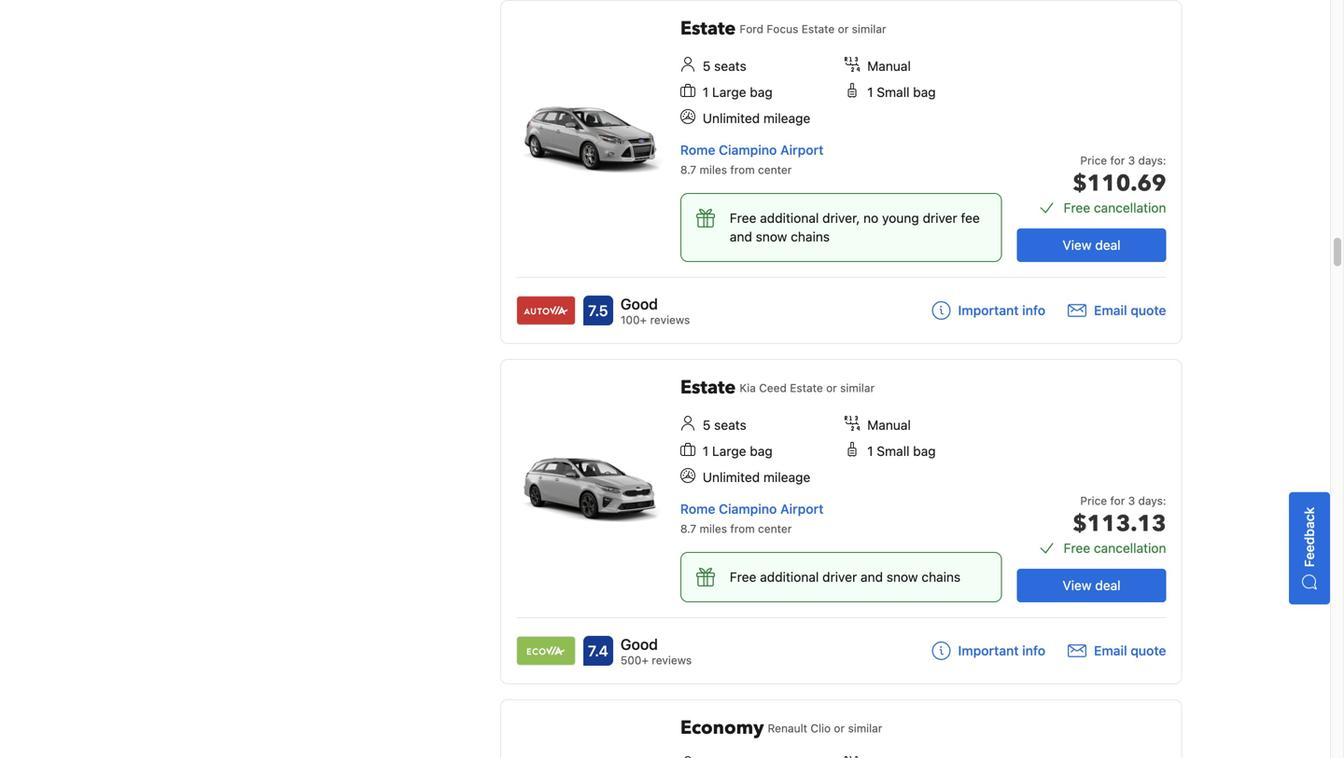 Task type: locate. For each thing, give the bounding box(es) containing it.
1 large bag down 'kia'
[[703, 444, 773, 459]]

1 price from the top
[[1080, 154, 1107, 167]]

2 view from the top
[[1063, 578, 1092, 594]]

1 large bag down ford
[[703, 84, 773, 100]]

1 info from the top
[[1022, 303, 1046, 318]]

1 vertical spatial airport
[[780, 502, 824, 517]]

price for 3 days: $113.13
[[1073, 495, 1166, 540]]

1 from from the top
[[730, 163, 755, 176]]

0 vertical spatial cancellation
[[1094, 200, 1166, 216]]

price inside price for 3 days: $113.13
[[1080, 495, 1107, 508]]

2 free cancellation from the top
[[1064, 541, 1166, 556]]

1 vertical spatial similar
[[840, 382, 875, 395]]

snow
[[756, 229, 787, 245], [887, 570, 918, 585]]

email quote
[[1094, 303, 1166, 318], [1094, 644, 1166, 659]]

center for $110.69
[[758, 163, 792, 176]]

unlimited mileage down ford
[[703, 111, 811, 126]]

1 airport from the top
[[780, 142, 824, 158]]

0 vertical spatial driver
[[923, 211, 957, 226]]

1 view deal button from the top
[[1017, 229, 1166, 262]]

0 vertical spatial ciampino
[[719, 142, 777, 158]]

1 vertical spatial miles
[[700, 523, 727, 536]]

view deal button down $113.13
[[1017, 569, 1166, 603]]

0 vertical spatial 5
[[703, 58, 711, 74]]

estate inside estate ford focus estate or similar
[[802, 22, 835, 35]]

deal for $110.69
[[1095, 238, 1121, 253]]

2 cancellation from the top
[[1094, 541, 1166, 556]]

manual
[[867, 58, 911, 74], [867, 418, 911, 433]]

customer rating 7.5 good element
[[621, 293, 690, 316]]

0 vertical spatial rome
[[680, 142, 715, 158]]

0 vertical spatial from
[[730, 163, 755, 176]]

1 vertical spatial 3
[[1128, 495, 1135, 508]]

2 good from the top
[[621, 636, 658, 654]]

1 email quote button from the top
[[1068, 302, 1166, 320]]

1 free cancellation from the top
[[1064, 200, 1166, 216]]

free additional driver and snow chains
[[730, 570, 961, 585]]

driver,
[[822, 211, 860, 226]]

1 vertical spatial additional
[[760, 570, 819, 585]]

1 horizontal spatial chains
[[922, 570, 961, 585]]

1 rome ciampino airport 8.7 miles from center from the top
[[680, 142, 824, 176]]

mileage down estate kia ceed estate or similar
[[764, 470, 811, 485]]

seats down 'kia'
[[714, 418, 747, 433]]

2 seats from the top
[[714, 418, 747, 433]]

2 vertical spatial similar
[[848, 723, 882, 736]]

rome ciampino airport button
[[680, 142, 824, 158], [680, 502, 824, 517]]

7.4 element
[[583, 637, 613, 667]]

2 1 small bag from the top
[[867, 444, 936, 459]]

7.4
[[588, 643, 608, 660]]

0 horizontal spatial driver
[[822, 570, 857, 585]]

0 vertical spatial or
[[838, 22, 849, 35]]

0 vertical spatial airport
[[780, 142, 824, 158]]

0 vertical spatial important info button
[[932, 302, 1046, 320]]

or inside estate kia ceed estate or similar
[[826, 382, 837, 395]]

days:
[[1138, 154, 1166, 167], [1138, 495, 1166, 508]]

email quote button for $110.69
[[1068, 302, 1166, 320]]

0 vertical spatial deal
[[1095, 238, 1121, 253]]

mileage down focus
[[764, 111, 811, 126]]

1 horizontal spatial and
[[861, 570, 883, 585]]

view deal down $113.13
[[1063, 578, 1121, 594]]

2 large from the top
[[712, 444, 746, 459]]

2 rome ciampino airport 8.7 miles from center from the top
[[680, 502, 824, 536]]

from for $113.13
[[730, 523, 755, 536]]

similar right clio
[[848, 723, 882, 736]]

1 small bag
[[867, 84, 936, 100], [867, 444, 936, 459]]

view down $110.69
[[1063, 238, 1092, 253]]

view deal down $110.69
[[1063, 238, 1121, 253]]

1 center from the top
[[758, 163, 792, 176]]

email for $110.69
[[1094, 303, 1127, 318]]

deal
[[1095, 238, 1121, 253], [1095, 578, 1121, 594]]

1 vertical spatial rome ciampino airport button
[[680, 502, 824, 517]]

2 mileage from the top
[[764, 470, 811, 485]]

1 vertical spatial chains
[[922, 570, 961, 585]]

1 important info from the top
[[958, 303, 1046, 318]]

important info button for $110.69
[[932, 302, 1046, 320]]

1 vertical spatial manual
[[867, 418, 911, 433]]

price
[[1080, 154, 1107, 167], [1080, 495, 1107, 508]]

product card group
[[500, 0, 1182, 344], [500, 359, 1182, 685], [500, 700, 1182, 759]]

1 vertical spatial email
[[1094, 644, 1127, 659]]

1 email quote from the top
[[1094, 303, 1166, 318]]

or right clio
[[834, 723, 845, 736]]

reviews right 500+
[[652, 654, 692, 667]]

1 small from the top
[[877, 84, 910, 100]]

1 vertical spatial 1 large bag
[[703, 444, 773, 459]]

2 small from the top
[[877, 444, 910, 459]]

1 vertical spatial product card group
[[500, 359, 1182, 685]]

email quote for $110.69
[[1094, 303, 1166, 318]]

cancellation for $110.69
[[1094, 200, 1166, 216]]

for
[[1110, 154, 1125, 167], [1110, 495, 1125, 508]]

0 vertical spatial view deal
[[1063, 238, 1121, 253]]

free cancellation down $110.69
[[1064, 200, 1166, 216]]

focus
[[767, 22, 799, 35]]

1 quote from the top
[[1131, 303, 1166, 318]]

price inside price for 3 days: $110.69
[[1080, 154, 1107, 167]]

view for $110.69
[[1063, 238, 1092, 253]]

2 rome ciampino airport button from the top
[[680, 502, 824, 517]]

1 1 large bag from the top
[[703, 84, 773, 100]]

view deal
[[1063, 238, 1121, 253], [1063, 578, 1121, 594]]

2 email from the top
[[1094, 644, 1127, 659]]

info for $113.13
[[1022, 644, 1046, 659]]

additional inside free additional driver, no young driver fee and snow chains
[[760, 211, 819, 226]]

1 miles from the top
[[700, 163, 727, 176]]

1 unlimited from the top
[[703, 111, 760, 126]]

0 vertical spatial chains
[[791, 229, 830, 245]]

1 days: from the top
[[1138, 154, 1166, 167]]

2 vertical spatial or
[[834, 723, 845, 736]]

0 vertical spatial 5 seats
[[703, 58, 747, 74]]

miles
[[700, 163, 727, 176], [700, 523, 727, 536]]

1 vertical spatial 5 seats
[[703, 418, 747, 433]]

5 seats
[[703, 58, 747, 74], [703, 418, 747, 433]]

good inside good 500+ reviews
[[621, 636, 658, 654]]

2 miles from the top
[[700, 523, 727, 536]]

free cancellation
[[1064, 200, 1166, 216], [1064, 541, 1166, 556]]

5
[[703, 58, 711, 74], [703, 418, 711, 433]]

1 view from the top
[[1063, 238, 1092, 253]]

large down ford
[[712, 84, 746, 100]]

large for $110.69
[[712, 84, 746, 100]]

similar for $110.69
[[852, 22, 886, 35]]

2 view deal button from the top
[[1017, 569, 1166, 603]]

view down $113.13
[[1063, 578, 1092, 594]]

2 email quote button from the top
[[1068, 642, 1166, 661]]

3 inside price for 3 days: $113.13
[[1128, 495, 1135, 508]]

free
[[1064, 200, 1091, 216], [730, 211, 757, 226], [1064, 541, 1091, 556], [730, 570, 757, 585]]

1 vertical spatial rome
[[680, 502, 715, 517]]

3 product card group from the top
[[500, 700, 1182, 759]]

center for $113.13
[[758, 523, 792, 536]]

airport up "free additional driver and snow chains"
[[780, 502, 824, 517]]

2 ciampino from the top
[[719, 502, 777, 517]]

customer rating 7.4 good element
[[621, 634, 692, 656]]

1 vertical spatial quote
[[1131, 644, 1166, 659]]

similar inside estate ford focus estate or similar
[[852, 22, 886, 35]]

seats down ford
[[714, 58, 747, 74]]

1 ciampino from the top
[[719, 142, 777, 158]]

1 vertical spatial deal
[[1095, 578, 1121, 594]]

2 quote from the top
[[1131, 644, 1166, 659]]

1 vertical spatial and
[[861, 570, 883, 585]]

view for $113.13
[[1063, 578, 1092, 594]]

large down 'kia'
[[712, 444, 746, 459]]

2 days: from the top
[[1138, 495, 1166, 508]]

2 additional from the top
[[760, 570, 819, 585]]

estate
[[680, 16, 736, 42], [802, 22, 835, 35], [680, 375, 736, 401], [790, 382, 823, 395]]

and
[[730, 229, 752, 245], [861, 570, 883, 585]]

1 horizontal spatial snow
[[887, 570, 918, 585]]

economy
[[680, 716, 764, 742]]

1 vertical spatial unlimited mileage
[[703, 470, 811, 485]]

1 cancellation from the top
[[1094, 200, 1166, 216]]

and inside free additional driver, no young driver fee and snow chains
[[730, 229, 752, 245]]

2 manual from the top
[[867, 418, 911, 433]]

$110.69
[[1073, 169, 1166, 199]]

0 vertical spatial important info
[[958, 303, 1046, 318]]

reviews right 100+
[[650, 314, 690, 327]]

unlimited
[[703, 111, 760, 126], [703, 470, 760, 485]]

unlimited mileage
[[703, 111, 811, 126], [703, 470, 811, 485]]

1 vertical spatial view deal button
[[1017, 569, 1166, 603]]

2 important info button from the top
[[932, 642, 1046, 661]]

1 vertical spatial email quote
[[1094, 644, 1166, 659]]

additional
[[760, 211, 819, 226], [760, 570, 819, 585]]

mileage
[[764, 111, 811, 126], [764, 470, 811, 485]]

from
[[730, 163, 755, 176], [730, 523, 755, 536]]

0 vertical spatial rome ciampino airport 8.7 miles from center
[[680, 142, 824, 176]]

1 vertical spatial 1 small bag
[[867, 444, 936, 459]]

product card group containing $113.13
[[500, 359, 1182, 685]]

1 vertical spatial ciampino
[[719, 502, 777, 517]]

reviews
[[650, 314, 690, 327], [652, 654, 692, 667]]

1 additional from the top
[[760, 211, 819, 226]]

email
[[1094, 303, 1127, 318], [1094, 644, 1127, 659]]

1 vertical spatial unlimited
[[703, 470, 760, 485]]

free additional driver, no young driver fee and snow chains
[[730, 211, 980, 245]]

0 vertical spatial important
[[958, 303, 1019, 318]]

from for $110.69
[[730, 163, 755, 176]]

2 8.7 from the top
[[680, 523, 696, 536]]

500+
[[621, 654, 649, 667]]

view deal button
[[1017, 229, 1166, 262], [1017, 569, 1166, 603]]

3 inside price for 3 days: $110.69
[[1128, 154, 1135, 167]]

1 large from the top
[[712, 84, 746, 100]]

reviews inside good 500+ reviews
[[652, 654, 692, 667]]

important info
[[958, 303, 1046, 318], [958, 644, 1046, 659]]

1 vertical spatial important info button
[[932, 642, 1046, 661]]

deal down $110.69
[[1095, 238, 1121, 253]]

price up $113.13
[[1080, 495, 1107, 508]]

1 vertical spatial price
[[1080, 495, 1107, 508]]

1 vertical spatial rome ciampino airport 8.7 miles from center
[[680, 502, 824, 536]]

0 vertical spatial view
[[1063, 238, 1092, 253]]

product card group containing economy
[[500, 700, 1182, 759]]

rome ciampino airport 8.7 miles from center for $113.13
[[680, 502, 824, 536]]

1 vertical spatial seats
[[714, 418, 747, 433]]

unlimited mileage for $110.69
[[703, 111, 811, 126]]

5 down estate kia ceed estate or similar
[[703, 418, 711, 433]]

1 vertical spatial email quote button
[[1068, 642, 1166, 661]]

2 email quote from the top
[[1094, 644, 1166, 659]]

for up $113.13
[[1110, 495, 1125, 508]]

1 manual from the top
[[867, 58, 911, 74]]

0 vertical spatial view deal button
[[1017, 229, 1166, 262]]

0 horizontal spatial and
[[730, 229, 752, 245]]

cancellation down $110.69
[[1094, 200, 1166, 216]]

0 vertical spatial snow
[[756, 229, 787, 245]]

1 vertical spatial important
[[958, 644, 1019, 659]]

2 rome from the top
[[680, 502, 715, 517]]

important
[[958, 303, 1019, 318], [958, 644, 1019, 659]]

1 vertical spatial reviews
[[652, 654, 692, 667]]

2 unlimited mileage from the top
[[703, 470, 811, 485]]

good for $113.13
[[621, 636, 658, 654]]

2 product card group from the top
[[500, 359, 1182, 685]]

good 500+ reviews
[[621, 636, 692, 667]]

ciampino for $110.69
[[719, 142, 777, 158]]

2 from from the top
[[730, 523, 755, 536]]

cancellation down $113.13
[[1094, 541, 1166, 556]]

price up $110.69
[[1080, 154, 1107, 167]]

3 up $113.13
[[1128, 495, 1135, 508]]

free cancellation down $113.13
[[1064, 541, 1166, 556]]

important info for $110.69
[[958, 303, 1046, 318]]

0 vertical spatial large
[[712, 84, 746, 100]]

2 center from the top
[[758, 523, 792, 536]]

1 vertical spatial large
[[712, 444, 746, 459]]

0 vertical spatial product card group
[[500, 0, 1182, 344]]

0 vertical spatial similar
[[852, 22, 886, 35]]

0 horizontal spatial chains
[[791, 229, 830, 245]]

view deal button for $113.13
[[1017, 569, 1166, 603]]

2 unlimited from the top
[[703, 470, 760, 485]]

1 vertical spatial info
[[1022, 644, 1046, 659]]

days: inside price for 3 days: $113.13
[[1138, 495, 1166, 508]]

miles for $110.69
[[700, 163, 727, 176]]

1 vertical spatial good
[[621, 636, 658, 654]]

1 8.7 from the top
[[680, 163, 696, 176]]

1 vertical spatial mileage
[[764, 470, 811, 485]]

2 info from the top
[[1022, 644, 1046, 659]]

1 vertical spatial snow
[[887, 570, 918, 585]]

0 vertical spatial email quote button
[[1068, 302, 1166, 320]]

important info button
[[932, 302, 1046, 320], [932, 642, 1046, 661]]

5 for $113.13
[[703, 418, 711, 433]]

0 vertical spatial rome ciampino airport button
[[680, 142, 824, 158]]

2 airport from the top
[[780, 502, 824, 517]]

1
[[703, 84, 709, 100], [867, 84, 873, 100], [703, 444, 709, 459], [867, 444, 873, 459]]

view
[[1063, 238, 1092, 253], [1063, 578, 1092, 594]]

for for $113.13
[[1110, 495, 1125, 508]]

similar inside estate kia ceed estate or similar
[[840, 382, 875, 395]]

0 vertical spatial reviews
[[650, 314, 690, 327]]

small
[[877, 84, 910, 100], [877, 444, 910, 459]]

unlimited down 'kia'
[[703, 470, 760, 485]]

good for $110.69
[[621, 295, 658, 313]]

email for $113.13
[[1094, 644, 1127, 659]]

1 good from the top
[[621, 295, 658, 313]]

chains inside free additional driver, no young driver fee and snow chains
[[791, 229, 830, 245]]

bag
[[750, 84, 773, 100], [913, 84, 936, 100], [750, 444, 773, 459], [913, 444, 936, 459]]

good up 500+
[[621, 636, 658, 654]]

important for $110.69
[[958, 303, 1019, 318]]

5 seats down ford
[[703, 58, 747, 74]]

1 vertical spatial or
[[826, 382, 837, 395]]

0 vertical spatial unlimited mileage
[[703, 111, 811, 126]]

small for $110.69
[[877, 84, 910, 100]]

1 important from the top
[[958, 303, 1019, 318]]

rome ciampino airport 8.7 miles from center for $110.69
[[680, 142, 824, 176]]

2 deal from the top
[[1095, 578, 1121, 594]]

1 1 small bag from the top
[[867, 84, 936, 100]]

or right focus
[[838, 22, 849, 35]]

driver
[[923, 211, 957, 226], [822, 570, 857, 585]]

0 vertical spatial center
[[758, 163, 792, 176]]

2 for from the top
[[1110, 495, 1125, 508]]

or right ceed
[[826, 382, 837, 395]]

0 vertical spatial 8.7
[[680, 163, 696, 176]]

estate right ceed
[[790, 382, 823, 395]]

rome ciampino airport button for $113.13
[[680, 502, 824, 517]]

2 1 large bag from the top
[[703, 444, 773, 459]]

0 vertical spatial 1 large bag
[[703, 84, 773, 100]]

fee
[[961, 211, 980, 226]]

unlimited down ford
[[703, 111, 760, 126]]

0 vertical spatial seats
[[714, 58, 747, 74]]

additional for $113.13
[[760, 570, 819, 585]]

1 vertical spatial for
[[1110, 495, 1125, 508]]

rome ciampino airport 8.7 miles from center
[[680, 142, 824, 176], [680, 502, 824, 536]]

seats
[[714, 58, 747, 74], [714, 418, 747, 433]]

5 seats for $110.69
[[703, 58, 747, 74]]

0 vertical spatial unlimited
[[703, 111, 760, 126]]

1 email from the top
[[1094, 303, 1127, 318]]

2 vertical spatial product card group
[[500, 700, 1182, 759]]

1 vertical spatial center
[[758, 523, 792, 536]]

airport up driver,
[[780, 142, 824, 158]]

0 vertical spatial for
[[1110, 154, 1125, 167]]

similar
[[852, 22, 886, 35], [840, 382, 875, 395], [848, 723, 882, 736]]

1 mileage from the top
[[764, 111, 811, 126]]

similar right ceed
[[840, 382, 875, 395]]

days: inside price for 3 days: $110.69
[[1138, 154, 1166, 167]]

0 vertical spatial mileage
[[764, 111, 811, 126]]

unlimited for $110.69
[[703, 111, 760, 126]]

0 vertical spatial manual
[[867, 58, 911, 74]]

0 vertical spatial email
[[1094, 303, 1127, 318]]

1 vertical spatial view deal
[[1063, 578, 1121, 594]]

center
[[758, 163, 792, 176], [758, 523, 792, 536]]

1 vertical spatial days:
[[1138, 495, 1166, 508]]

0 vertical spatial and
[[730, 229, 752, 245]]

for up $110.69
[[1110, 154, 1125, 167]]

airport
[[780, 142, 824, 158], [780, 502, 824, 517]]

2 price from the top
[[1080, 495, 1107, 508]]

0 vertical spatial good
[[621, 295, 658, 313]]

reviews inside good 100+ reviews
[[650, 314, 690, 327]]

0 vertical spatial price
[[1080, 154, 1107, 167]]

7.5
[[588, 302, 608, 320]]

0 vertical spatial small
[[877, 84, 910, 100]]

days: up $110.69
[[1138, 154, 1166, 167]]

1 5 from the top
[[703, 58, 711, 74]]

mileage for $110.69
[[764, 111, 811, 126]]

5 for $110.69
[[703, 58, 711, 74]]

or inside estate ford focus estate or similar
[[838, 22, 849, 35]]

1 rome from the top
[[680, 142, 715, 158]]

quote for $113.13
[[1131, 644, 1166, 659]]

price for $110.69
[[1080, 154, 1107, 167]]

for inside price for 3 days: $110.69
[[1110, 154, 1125, 167]]

3
[[1128, 154, 1135, 167], [1128, 495, 1135, 508]]

1 3 from the top
[[1128, 154, 1135, 167]]

0 vertical spatial additional
[[760, 211, 819, 226]]

info for $110.69
[[1022, 303, 1046, 318]]

2 important from the top
[[958, 644, 1019, 659]]

view deal for $113.13
[[1063, 578, 1121, 594]]

1 vertical spatial 5
[[703, 418, 711, 433]]

days: up $113.13
[[1138, 495, 1166, 508]]

1 vertical spatial from
[[730, 523, 755, 536]]

5 seats down 'kia'
[[703, 418, 747, 433]]

email quote for $113.13
[[1094, 644, 1166, 659]]

1 important info button from the top
[[932, 302, 1046, 320]]

0 vertical spatial quote
[[1131, 303, 1166, 318]]

info
[[1022, 303, 1046, 318], [1022, 644, 1046, 659]]

8.7
[[680, 163, 696, 176], [680, 523, 696, 536]]

1 for from the top
[[1110, 154, 1125, 167]]

1 vertical spatial important info
[[958, 644, 1046, 659]]

cancellation
[[1094, 200, 1166, 216], [1094, 541, 1166, 556]]

good 100+ reviews
[[621, 295, 690, 327]]

large
[[712, 84, 746, 100], [712, 444, 746, 459]]

airport for $113.13
[[780, 502, 824, 517]]

rome
[[680, 142, 715, 158], [680, 502, 715, 517]]

0 vertical spatial info
[[1022, 303, 1046, 318]]

or
[[838, 22, 849, 35], [826, 382, 837, 395], [834, 723, 845, 736]]

free cancellation for $113.13
[[1064, 541, 1166, 556]]

estate right focus
[[802, 22, 835, 35]]

email quote button
[[1068, 302, 1166, 320], [1068, 642, 1166, 661]]

deal down $113.13
[[1095, 578, 1121, 594]]

1 vertical spatial cancellation
[[1094, 541, 1166, 556]]

1 unlimited mileage from the top
[[703, 111, 811, 126]]

seats for $113.13
[[714, 418, 747, 433]]

chains
[[791, 229, 830, 245], [922, 570, 961, 585]]

1 5 seats from the top
[[703, 58, 747, 74]]

quote
[[1131, 303, 1166, 318], [1131, 644, 1166, 659]]

1 vertical spatial small
[[877, 444, 910, 459]]

5 down estate ford focus estate or similar
[[703, 58, 711, 74]]

2 important info from the top
[[958, 644, 1046, 659]]

important for $113.13
[[958, 644, 1019, 659]]

0 vertical spatial 3
[[1128, 154, 1135, 167]]

2 view deal from the top
[[1063, 578, 1121, 594]]

0 vertical spatial free cancellation
[[1064, 200, 1166, 216]]

3 up $110.69
[[1128, 154, 1135, 167]]

rome for $113.13
[[680, 502, 715, 517]]

1 small bag for $110.69
[[867, 84, 936, 100]]

1 rome ciampino airport button from the top
[[680, 142, 824, 158]]

view deal button down $110.69
[[1017, 229, 1166, 262]]

1 view deal from the top
[[1063, 238, 1121, 253]]

1 seats from the top
[[714, 58, 747, 74]]

estate left 'kia'
[[680, 375, 736, 401]]

2 5 from the top
[[703, 418, 711, 433]]

0 vertical spatial days:
[[1138, 154, 1166, 167]]

good inside good 100+ reviews
[[621, 295, 658, 313]]

good
[[621, 295, 658, 313], [621, 636, 658, 654]]

view deal button for $110.69
[[1017, 229, 1166, 262]]

good up 100+
[[621, 295, 658, 313]]

1 large bag
[[703, 84, 773, 100], [703, 444, 773, 459]]

1 product card group from the top
[[500, 0, 1182, 344]]

1 horizontal spatial driver
[[923, 211, 957, 226]]

unlimited mileage for $113.13
[[703, 470, 811, 485]]

ciampino
[[719, 142, 777, 158], [719, 502, 777, 517]]

3 for $110.69
[[1128, 154, 1135, 167]]

for inside price for 3 days: $113.13
[[1110, 495, 1125, 508]]

2 5 seats from the top
[[703, 418, 747, 433]]

1 deal from the top
[[1095, 238, 1121, 253]]

unlimited mileage down 'kia'
[[703, 470, 811, 485]]

similar right focus
[[852, 22, 886, 35]]

snow inside free additional driver, no young driver fee and snow chains
[[756, 229, 787, 245]]

2 3 from the top
[[1128, 495, 1135, 508]]



Task type: vqa. For each thing, say whether or not it's contained in the screenshot.
seats associated with $113.13
yes



Task type: describe. For each thing, give the bounding box(es) containing it.
1 large bag for $113.13
[[703, 444, 773, 459]]

driver inside free additional driver, no young driver fee and snow chains
[[923, 211, 957, 226]]

miles for $113.13
[[700, 523, 727, 536]]

or for $113.13
[[826, 382, 837, 395]]

estate left ford
[[680, 16, 736, 42]]

similar inside economy renault clio or similar
[[848, 723, 882, 736]]

8.7 for $110.69
[[680, 163, 696, 176]]

large for $113.13
[[712, 444, 746, 459]]

or inside economy renault clio or similar
[[834, 723, 845, 736]]

8.7 for $113.13
[[680, 523, 696, 536]]

5 seats for $113.13
[[703, 418, 747, 433]]

economy renault clio or similar
[[680, 716, 882, 742]]

feedback button
[[1289, 492, 1330, 605]]

reviews for $110.69
[[650, 314, 690, 327]]

estate inside estate kia ceed estate or similar
[[790, 382, 823, 395]]

for for $110.69
[[1110, 154, 1125, 167]]

airport for $110.69
[[780, 142, 824, 158]]

young
[[882, 211, 919, 226]]

seats for $110.69
[[714, 58, 747, 74]]

price for 3 days: $110.69
[[1073, 154, 1166, 199]]

feedback
[[1302, 507, 1317, 568]]

view deal for $110.69
[[1063, 238, 1121, 253]]

100+
[[621, 314, 647, 327]]

days: for $113.13
[[1138, 495, 1166, 508]]

unlimited for $113.13
[[703, 470, 760, 485]]

1 vertical spatial driver
[[822, 570, 857, 585]]

small for $113.13
[[877, 444, 910, 459]]

deal for $113.13
[[1095, 578, 1121, 594]]

mileage for $113.13
[[764, 470, 811, 485]]

no
[[864, 211, 879, 226]]

important info for $113.13
[[958, 644, 1046, 659]]

free cancellation for $110.69
[[1064, 200, 1166, 216]]

product card group containing $110.69
[[500, 0, 1182, 344]]

ciampino for $113.13
[[719, 502, 777, 517]]

kia
[[740, 382, 756, 395]]

manual for $113.13
[[867, 418, 911, 433]]

manual for $110.69
[[867, 58, 911, 74]]

7.5 element
[[583, 296, 613, 326]]

cancellation for $113.13
[[1094, 541, 1166, 556]]

quote for $110.69
[[1131, 303, 1166, 318]]

1 large bag for $110.69
[[703, 84, 773, 100]]

estate kia ceed estate or similar
[[680, 375, 875, 401]]

supplied by ecovia image
[[517, 638, 575, 666]]

supplied by autovia image
[[517, 297, 575, 325]]

or for $110.69
[[838, 22, 849, 35]]

free inside free additional driver, no young driver fee and snow chains
[[730, 211, 757, 226]]

email quote button for $113.13
[[1068, 642, 1166, 661]]

1 small bag for $113.13
[[867, 444, 936, 459]]

ceed
[[759, 382, 787, 395]]

rome for $110.69
[[680, 142, 715, 158]]

days: for $110.69
[[1138, 154, 1166, 167]]

3 for $113.13
[[1128, 495, 1135, 508]]

renault
[[768, 723, 807, 736]]

estate ford focus estate or similar
[[680, 16, 886, 42]]

additional for $110.69
[[760, 211, 819, 226]]

$113.13
[[1073, 509, 1166, 540]]

important info button for $113.13
[[932, 642, 1046, 661]]

price for $113.13
[[1080, 495, 1107, 508]]

rome ciampino airport button for $110.69
[[680, 142, 824, 158]]

similar for $113.13
[[840, 382, 875, 395]]

reviews for $113.13
[[652, 654, 692, 667]]

ford
[[740, 22, 764, 35]]

clio
[[811, 723, 831, 736]]



